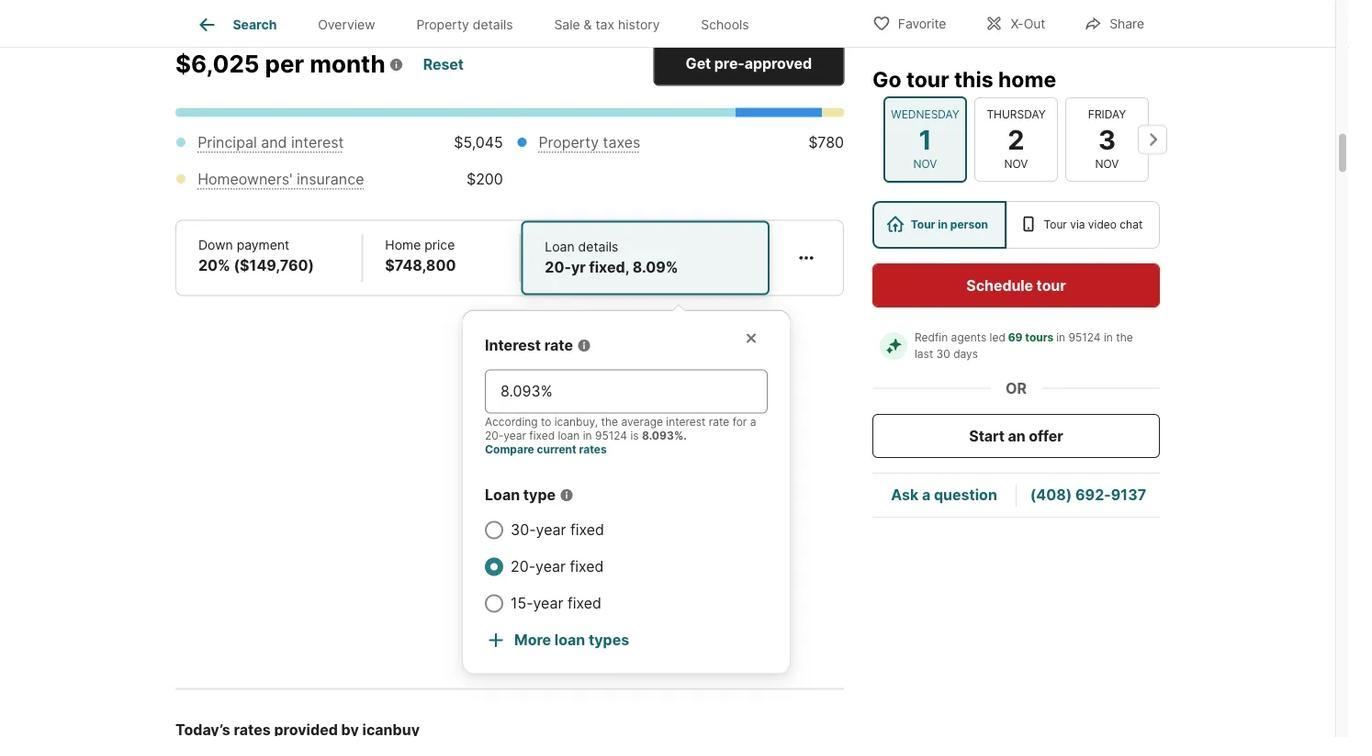 Task type: vqa. For each thing, say whether or not it's contained in the screenshot.


Task type: describe. For each thing, give the bounding box(es) containing it.
20-year fixed radio
[[485, 558, 503, 577]]

year for 30-
[[536, 522, 566, 540]]

year for 20-
[[536, 558, 566, 576]]

video
[[1088, 218, 1117, 231]]

favorite
[[898, 16, 946, 32]]

tour via video chat
[[1044, 218, 1143, 231]]

tour for go
[[907, 66, 949, 92]]

tour in person option
[[873, 201, 1006, 249]]

history
[[618, 17, 660, 32]]

$6,025
[[175, 50, 260, 79]]

this
[[954, 66, 994, 92]]

x-
[[1011, 16, 1024, 32]]

in inside according to icanbuy, the average interest rate for a 20-year fixed loan in 95124 is 8.093 %. compare current rates
[[583, 430, 592, 443]]

get pre-approved button
[[653, 42, 844, 86]]

principal and interest
[[198, 134, 344, 152]]

20%
[[198, 257, 230, 275]]

15-
[[511, 595, 533, 613]]

schedule tour button
[[873, 264, 1160, 308]]

chat
[[1120, 218, 1143, 231]]

start an offer
[[969, 427, 1063, 445]]

the inside according to icanbuy, the average interest rate for a 20-year fixed loan in 95124 is 8.093 %. compare current rates
[[601, 416, 618, 429]]

friday 3 nov
[[1088, 108, 1126, 171]]

x-out
[[1011, 16, 1046, 32]]

tour for tour via video chat
[[1044, 218, 1067, 231]]

per
[[265, 50, 304, 79]]

property details tab
[[396, 3, 534, 47]]

(408)
[[1030, 486, 1072, 504]]

redfin agents led 69 tours in 95124
[[915, 331, 1101, 344]]

(408) 692-9137 link
[[1030, 486, 1147, 504]]

principal
[[198, 134, 257, 152]]

interest rate
[[485, 337, 573, 355]]

person
[[951, 218, 988, 231]]

start an offer button
[[873, 414, 1160, 458]]

loan type
[[485, 487, 556, 505]]

homeowners' insurance link
[[198, 171, 364, 189]]

according to icanbuy, the average interest rate for a 20-year fixed loan in 95124 is 8.093 %. compare current rates
[[485, 416, 756, 457]]

a inside according to icanbuy, the average interest rate for a 20-year fixed loan in 95124 is 8.093 %. compare current rates
[[750, 416, 756, 429]]

8.093
[[642, 430, 674, 443]]

to
[[541, 416, 551, 429]]

question
[[934, 486, 997, 504]]

property taxes
[[539, 134, 641, 152]]

20- inside according to icanbuy, the average interest rate for a 20-year fixed loan in 95124 is 8.093 %. compare current rates
[[485, 430, 504, 443]]

interest
[[485, 337, 541, 355]]

sale
[[554, 17, 580, 32]]

30-
[[511, 522, 536, 540]]

in inside in the last 30 days
[[1104, 331, 1113, 344]]

($149,760)
[[234, 257, 314, 275]]

rates
[[579, 444, 607, 457]]

3
[[1099, 123, 1116, 155]]

8.09%
[[633, 259, 678, 277]]

share button
[[1069, 4, 1160, 42]]

get pre-approved
[[686, 55, 812, 73]]

loan for loan type
[[485, 487, 520, 505]]

for
[[733, 416, 747, 429]]

1 vertical spatial a
[[922, 486, 931, 504]]

tooltip containing interest rate
[[463, 297, 1132, 674]]

friday
[[1088, 108, 1126, 121]]

out
[[1024, 16, 1046, 32]]

0 vertical spatial interest
[[291, 134, 344, 152]]

$780
[[808, 134, 844, 152]]

last
[[915, 348, 933, 361]]

share
[[1110, 16, 1145, 32]]

down payment 20% ($149,760)
[[198, 238, 314, 275]]

property for property details
[[416, 17, 469, 32]]

homeowners' insurance
[[198, 171, 364, 189]]

fixed,
[[589, 259, 629, 277]]

&
[[584, 17, 592, 32]]

20-year fixed
[[511, 558, 604, 576]]

fixed inside according to icanbuy, the average interest rate for a 20-year fixed loan in 95124 is 8.093 %. compare current rates
[[529, 430, 555, 443]]

taxes
[[603, 134, 641, 152]]

details for property details
[[473, 17, 513, 32]]

reset
[[423, 56, 464, 74]]

schedule tour
[[967, 276, 1066, 294]]

more
[[514, 632, 551, 650]]

30
[[937, 348, 950, 361]]

nov for 3
[[1095, 158, 1119, 171]]

rate inside according to icanbuy, the average interest rate for a 20-year fixed loan in 95124 is 8.093 %. compare current rates
[[709, 416, 730, 429]]

nov for 1
[[914, 158, 937, 171]]

go tour this home
[[873, 66, 1056, 92]]

30-year fixed
[[511, 522, 604, 540]]

wednesday 1 nov
[[891, 108, 960, 171]]

approved
[[745, 55, 812, 73]]

thursday
[[987, 108, 1046, 121]]

according
[[485, 416, 538, 429]]

1 vertical spatial loan
[[555, 632, 585, 650]]

property for property taxes
[[539, 134, 599, 152]]

loan details 20-yr fixed, 8.09%
[[545, 240, 678, 277]]

tour for tour in person
[[911, 218, 936, 231]]

in inside option
[[938, 218, 948, 231]]

search link
[[196, 14, 277, 36]]

or
[[1006, 379, 1027, 397]]

69
[[1008, 331, 1023, 344]]

15-year fixed
[[511, 595, 602, 613]]

go
[[873, 66, 902, 92]]

via
[[1070, 218, 1085, 231]]

more loan types
[[514, 632, 629, 650]]



Task type: locate. For each thing, give the bounding box(es) containing it.
tour inside tour in person option
[[911, 218, 936, 231]]

95124 right tours
[[1069, 331, 1101, 344]]

1 nov from the left
[[914, 158, 937, 171]]

a right the ask
[[922, 486, 931, 504]]

thursday 2 nov
[[987, 108, 1046, 171]]

insurance
[[297, 171, 364, 189]]

fixed down 30-year fixed
[[570, 558, 604, 576]]

interest
[[291, 134, 344, 152], [666, 416, 706, 429]]

next image
[[1138, 125, 1167, 154]]

tour inside button
[[1037, 276, 1066, 294]]

0 horizontal spatial the
[[601, 416, 618, 429]]

sale & tax history
[[554, 17, 660, 32]]

1 vertical spatial interest
[[666, 416, 706, 429]]

fixed
[[529, 430, 555, 443], [570, 522, 604, 540], [570, 558, 604, 576], [568, 595, 602, 613]]

ask a question
[[891, 486, 997, 504]]

home
[[998, 66, 1056, 92]]

rate
[[544, 337, 573, 355], [709, 416, 730, 429]]

down
[[198, 238, 233, 254]]

agents
[[951, 331, 987, 344]]

loan up the 30-year fixed 'radio'
[[485, 487, 520, 505]]

payment
[[237, 238, 290, 254]]

None text field
[[501, 381, 752, 403]]

loan up yr
[[545, 240, 575, 255]]

fixed for 15-year fixed
[[568, 595, 602, 613]]

compare current rates link
[[485, 444, 607, 457]]

1 horizontal spatial details
[[578, 240, 619, 255]]

1 vertical spatial loan
[[485, 487, 520, 505]]

loan right more
[[555, 632, 585, 650]]

details up fixed,
[[578, 240, 619, 255]]

2
[[1008, 123, 1025, 155]]

0 horizontal spatial rate
[[544, 337, 573, 355]]

principal and interest link
[[198, 134, 344, 152]]

the right tours
[[1116, 331, 1133, 344]]

1 vertical spatial details
[[578, 240, 619, 255]]

rate left for
[[709, 416, 730, 429]]

0 vertical spatial 20-
[[545, 259, 571, 277]]

20- left fixed,
[[545, 259, 571, 277]]

fixed up 20-year fixed
[[570, 522, 604, 540]]

x-out button
[[969, 4, 1061, 42]]

1 vertical spatial 95124
[[595, 430, 627, 443]]

1 vertical spatial property
[[539, 134, 599, 152]]

0 horizontal spatial a
[[750, 416, 756, 429]]

is
[[631, 430, 639, 443]]

a
[[750, 416, 756, 429], [922, 486, 931, 504]]

offer
[[1029, 427, 1063, 445]]

the inside in the last 30 days
[[1116, 331, 1133, 344]]

and
[[261, 134, 287, 152]]

schools
[[701, 17, 749, 32]]

15-year fixed radio
[[485, 595, 503, 614]]

0 horizontal spatial details
[[473, 17, 513, 32]]

sale & tax history tab
[[534, 3, 681, 47]]

loan inside loan details 20-yr fixed, 8.09%
[[545, 240, 575, 255]]

0 horizontal spatial 95124
[[595, 430, 627, 443]]

year for 15-
[[533, 595, 563, 613]]

overview
[[318, 17, 375, 32]]

interest up insurance
[[291, 134, 344, 152]]

(408) 692-9137
[[1030, 486, 1147, 504]]

property details
[[416, 17, 513, 32]]

1 horizontal spatial loan
[[545, 240, 575, 255]]

schedule
[[967, 276, 1033, 294]]

favorite button
[[857, 4, 962, 42]]

0 vertical spatial loan
[[545, 240, 575, 255]]

tour inside tour via video chat option
[[1044, 218, 1067, 231]]

yr
[[571, 259, 586, 277]]

tour right schedule at the top of page
[[1037, 276, 1066, 294]]

0 vertical spatial 95124
[[1069, 331, 1101, 344]]

2 horizontal spatial nov
[[1095, 158, 1119, 171]]

year down type
[[536, 522, 566, 540]]

1 horizontal spatial tour
[[1044, 218, 1067, 231]]

tab list containing search
[[175, 0, 784, 47]]

loan
[[545, 240, 575, 255], [485, 487, 520, 505]]

property left taxes
[[539, 134, 599, 152]]

loan for loan details 20-yr fixed, 8.09%
[[545, 240, 575, 255]]

ask
[[891, 486, 919, 504]]

month
[[310, 50, 385, 79]]

0 horizontal spatial loan
[[485, 487, 520, 505]]

20- up compare
[[485, 430, 504, 443]]

$5,045
[[454, 134, 503, 152]]

20-
[[545, 259, 571, 277], [485, 430, 504, 443], [511, 558, 536, 576]]

property inside tab
[[416, 17, 469, 32]]

current
[[537, 444, 577, 457]]

3 nov from the left
[[1095, 158, 1119, 171]]

30-year fixed radio
[[485, 522, 503, 540]]

list box
[[873, 201, 1160, 249]]

home price $748,800
[[385, 238, 456, 275]]

details left sale
[[473, 17, 513, 32]]

1 horizontal spatial rate
[[709, 416, 730, 429]]

tooltip
[[463, 297, 1132, 674]]

None button
[[884, 96, 967, 183], [975, 97, 1058, 182], [1066, 97, 1149, 182], [884, 96, 967, 183], [975, 97, 1058, 182], [1066, 97, 1149, 182]]

2 nov from the left
[[1004, 158, 1028, 171]]

2 tour from the left
[[1044, 218, 1067, 231]]

1 vertical spatial 20-
[[485, 430, 504, 443]]

an
[[1008, 427, 1026, 445]]

1 horizontal spatial 20-
[[511, 558, 536, 576]]

0 horizontal spatial tour
[[911, 218, 936, 231]]

0 horizontal spatial 20-
[[485, 430, 504, 443]]

rate right interest
[[544, 337, 573, 355]]

%.
[[674, 430, 687, 443]]

0 horizontal spatial tour
[[907, 66, 949, 92]]

home
[[385, 238, 421, 254]]

1
[[919, 123, 932, 155]]

nov for 2
[[1004, 158, 1028, 171]]

year down according
[[504, 430, 526, 443]]

0 vertical spatial a
[[750, 416, 756, 429]]

$6,025 per month
[[175, 50, 385, 79]]

in the last 30 days
[[915, 331, 1136, 361]]

wednesday
[[891, 108, 960, 121]]

1 horizontal spatial a
[[922, 486, 931, 504]]

2 vertical spatial 20-
[[511, 558, 536, 576]]

nov down 2
[[1004, 158, 1028, 171]]

redfin
[[915, 331, 948, 344]]

tour left via
[[1044, 218, 1067, 231]]

nov
[[914, 158, 937, 171], [1004, 158, 1028, 171], [1095, 158, 1119, 171]]

1 horizontal spatial nov
[[1004, 158, 1028, 171]]

0 vertical spatial property
[[416, 17, 469, 32]]

nov inside friday 3 nov
[[1095, 158, 1119, 171]]

1 vertical spatial tour
[[1037, 276, 1066, 294]]

interest inside according to icanbuy, the average interest rate for a 20-year fixed loan in 95124 is 8.093 %. compare current rates
[[666, 416, 706, 429]]

nov inside thursday 2 nov
[[1004, 158, 1028, 171]]

95124 inside according to icanbuy, the average interest rate for a 20-year fixed loan in 95124 is 8.093 %. compare current rates
[[595, 430, 627, 443]]

year
[[504, 430, 526, 443], [536, 522, 566, 540], [536, 558, 566, 576], [533, 595, 563, 613]]

tours
[[1025, 331, 1054, 344]]

loan down icanbuy,
[[558, 430, 580, 443]]

0 vertical spatial loan
[[558, 430, 580, 443]]

0 vertical spatial tour
[[907, 66, 949, 92]]

0 horizontal spatial interest
[[291, 134, 344, 152]]

year up 15-year fixed
[[536, 558, 566, 576]]

ask a question link
[[891, 486, 997, 504]]

fixed for 20-year fixed
[[570, 558, 604, 576]]

nov down 3
[[1095, 158, 1119, 171]]

0 vertical spatial details
[[473, 17, 513, 32]]

led
[[990, 331, 1006, 344]]

icanbuy,
[[555, 416, 598, 429]]

$748,800
[[385, 257, 456, 275]]

average
[[621, 416, 663, 429]]

property
[[416, 17, 469, 32], [539, 134, 599, 152]]

tour via video chat option
[[1006, 201, 1160, 249]]

price
[[425, 238, 455, 254]]

1 horizontal spatial 95124
[[1069, 331, 1101, 344]]

95124 up the rates
[[595, 430, 627, 443]]

9137
[[1111, 486, 1147, 504]]

1 horizontal spatial tour
[[1037, 276, 1066, 294]]

property up reset at the top of the page
[[416, 17, 469, 32]]

1 vertical spatial the
[[601, 416, 618, 429]]

loan inside according to icanbuy, the average interest rate for a 20-year fixed loan in 95124 is 8.093 %. compare current rates
[[558, 430, 580, 443]]

tour up the wednesday
[[907, 66, 949, 92]]

the up the rates
[[601, 416, 618, 429]]

1 horizontal spatial interest
[[666, 416, 706, 429]]

$200
[[467, 171, 503, 189]]

details for loan details 20-yr fixed, 8.09%
[[578, 240, 619, 255]]

tour
[[911, 218, 936, 231], [1044, 218, 1067, 231]]

in
[[938, 218, 948, 231], [1056, 331, 1066, 344], [1104, 331, 1113, 344], [583, 430, 592, 443]]

fixed up compare current rates link
[[529, 430, 555, 443]]

tour in person
[[911, 218, 988, 231]]

0 horizontal spatial property
[[416, 17, 469, 32]]

nov inside wednesday 1 nov
[[914, 158, 937, 171]]

0 horizontal spatial nov
[[914, 158, 937, 171]]

reset button
[[422, 49, 465, 82]]

fixed for 30-year fixed
[[570, 522, 604, 540]]

20- right '20-year fixed' radio
[[511, 558, 536, 576]]

interest up %.
[[666, 416, 706, 429]]

1 tour from the left
[[911, 218, 936, 231]]

details inside loan details 20-yr fixed, 8.09%
[[578, 240, 619, 255]]

tour for schedule
[[1037, 276, 1066, 294]]

692-
[[1076, 486, 1111, 504]]

0 vertical spatial the
[[1116, 331, 1133, 344]]

tour left "person"
[[911, 218, 936, 231]]

20- inside loan details 20-yr fixed, 8.09%
[[545, 259, 571, 277]]

list box containing tour in person
[[873, 201, 1160, 249]]

year down 20-year fixed
[[533, 595, 563, 613]]

fixed up more loan types at the left of the page
[[568, 595, 602, 613]]

types
[[589, 632, 629, 650]]

nov down 1
[[914, 158, 937, 171]]

overview tab
[[297, 3, 396, 47]]

get
[[686, 55, 711, 73]]

schools tab
[[681, 3, 770, 47]]

1 horizontal spatial the
[[1116, 331, 1133, 344]]

0 vertical spatial rate
[[544, 337, 573, 355]]

1 vertical spatial rate
[[709, 416, 730, 429]]

2 horizontal spatial 20-
[[545, 259, 571, 277]]

1 horizontal spatial property
[[539, 134, 599, 152]]

details inside tab
[[473, 17, 513, 32]]

year inside according to icanbuy, the average interest rate for a 20-year fixed loan in 95124 is 8.093 %. compare current rates
[[504, 430, 526, 443]]

homeowners'
[[198, 171, 293, 189]]

tab list
[[175, 0, 784, 47]]

search
[[233, 17, 277, 32]]

a right for
[[750, 416, 756, 429]]



